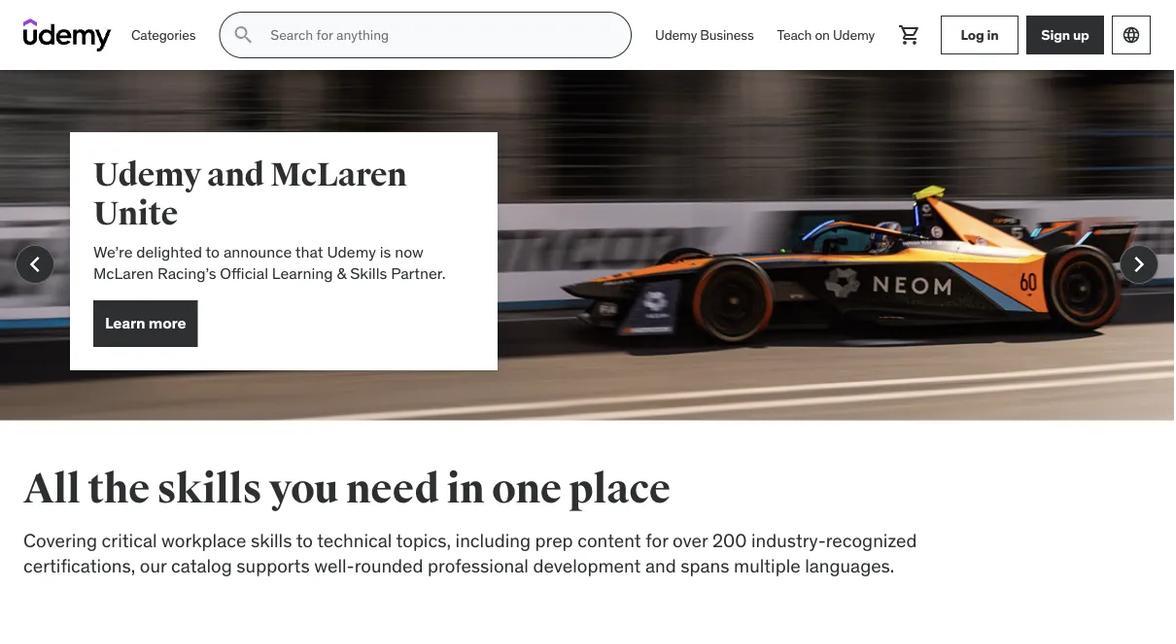 Task type: locate. For each thing, give the bounding box(es) containing it.
announce
[[224, 242, 292, 262]]

workplace
[[161, 529, 246, 552]]

1 vertical spatial skills
[[251, 529, 292, 552]]

sign up link
[[1027, 16, 1105, 54]]

unite
[[93, 193, 178, 234]]

previous image
[[19, 249, 51, 280]]

udemy
[[655, 26, 697, 43], [833, 26, 875, 43], [93, 155, 201, 195], [327, 242, 376, 262]]

200
[[713, 529, 747, 552]]

to
[[206, 242, 220, 262], [296, 529, 313, 552]]

is
[[380, 242, 391, 262]]

log in
[[961, 26, 999, 43]]

in up including
[[447, 464, 485, 515]]

0 horizontal spatial mclaren
[[93, 263, 154, 283]]

1 horizontal spatial and
[[646, 554, 676, 578]]

mclaren
[[270, 155, 407, 195], [93, 263, 154, 283]]

learn
[[105, 313, 145, 333]]

delighted
[[136, 242, 202, 262]]

0 vertical spatial to
[[206, 242, 220, 262]]

languages.
[[805, 554, 895, 578]]

0 vertical spatial in
[[987, 26, 999, 43]]

business
[[700, 26, 754, 43]]

and down for at the right of page
[[646, 554, 676, 578]]

and
[[207, 155, 264, 195], [646, 554, 676, 578]]

skills up supports
[[251, 529, 292, 552]]

including
[[456, 529, 531, 552]]

mclaren up that
[[270, 155, 407, 195]]

categories button
[[120, 12, 207, 58]]

0 horizontal spatial in
[[447, 464, 485, 515]]

skills up workplace
[[157, 464, 262, 515]]

1 vertical spatial mclaren
[[93, 263, 154, 283]]

1 vertical spatial to
[[296, 529, 313, 552]]

multiple
[[734, 554, 801, 578]]

skills
[[157, 464, 262, 515], [251, 529, 292, 552]]

carousel element
[[0, 70, 1175, 467]]

in right log
[[987, 26, 999, 43]]

1 vertical spatial and
[[646, 554, 676, 578]]

in
[[987, 26, 999, 43], [447, 464, 485, 515]]

udemy right on
[[833, 26, 875, 43]]

and inside covering critical workplace skills to technical topics, including prep content for over 200 industry-recognized certifications, our catalog supports well-rounded professional development and spans multiple languages.
[[646, 554, 676, 578]]

&
[[337, 263, 346, 283]]

technical
[[317, 529, 392, 552]]

tab list
[[23, 610, 164, 623]]

to up supports
[[296, 529, 313, 552]]

to inside covering critical workplace skills to technical topics, including prep content for over 200 industry-recognized certifications, our catalog supports well-rounded professional development and spans multiple languages.
[[296, 529, 313, 552]]

log
[[961, 26, 985, 43]]

and up the announce
[[207, 155, 264, 195]]

all
[[23, 464, 80, 515]]

0 vertical spatial mclaren
[[270, 155, 407, 195]]

1 horizontal spatial in
[[987, 26, 999, 43]]

learn more
[[105, 313, 186, 333]]

to inside udemy and mclaren unite we're delighted to announce that udemy is now mclaren racing's official learning & skills partner.
[[206, 242, 220, 262]]

one
[[492, 464, 562, 515]]

to up racing's
[[206, 242, 220, 262]]

submit search image
[[232, 23, 255, 47]]

that
[[295, 242, 323, 262]]

udemy and mclaren unite we're delighted to announce that udemy is now mclaren racing's official learning & skills partner.
[[93, 155, 446, 283]]

sign up
[[1042, 26, 1090, 43]]

0 horizontal spatial to
[[206, 242, 220, 262]]

mclaren down 'we're'
[[93, 263, 154, 283]]

udemy business link
[[644, 12, 766, 58]]

categories
[[131, 26, 196, 43]]

0 vertical spatial and
[[207, 155, 264, 195]]

1 horizontal spatial to
[[296, 529, 313, 552]]

0 horizontal spatial and
[[207, 155, 264, 195]]

now
[[395, 242, 424, 262]]

udemy up delighted
[[93, 155, 201, 195]]

industry-
[[752, 529, 826, 552]]



Task type: vqa. For each thing, say whether or not it's contained in the screenshot.
bottom To
yes



Task type: describe. For each thing, give the bounding box(es) containing it.
udemy business
[[655, 26, 754, 43]]

over
[[673, 529, 708, 552]]

choose a language image
[[1122, 25, 1142, 45]]

teach
[[777, 26, 812, 43]]

1 horizontal spatial mclaren
[[270, 155, 407, 195]]

more
[[149, 313, 186, 333]]

learning
[[272, 263, 333, 283]]

content
[[578, 529, 641, 552]]

skills inside covering critical workplace skills to technical topics, including prep content for over 200 industry-recognized certifications, our catalog supports well-rounded professional development and spans multiple languages.
[[251, 529, 292, 552]]

0 vertical spatial skills
[[157, 464, 262, 515]]

1 vertical spatial in
[[447, 464, 485, 515]]

prep
[[535, 529, 573, 552]]

teach on udemy
[[777, 26, 875, 43]]

up
[[1073, 26, 1090, 43]]

skills
[[350, 263, 387, 283]]

critical
[[102, 529, 157, 552]]

for
[[646, 529, 668, 552]]

topics,
[[396, 529, 451, 552]]

well-
[[314, 554, 355, 578]]

our
[[140, 554, 167, 578]]

in inside 'link'
[[987, 26, 999, 43]]

you
[[269, 464, 339, 515]]

we're
[[93, 242, 133, 262]]

development
[[533, 554, 641, 578]]

need
[[346, 464, 440, 515]]

on
[[815, 26, 830, 43]]

udemy left business
[[655, 26, 697, 43]]

and inside udemy and mclaren unite we're delighted to announce that udemy is now mclaren racing's official learning & skills partner.
[[207, 155, 264, 195]]

place
[[569, 464, 671, 515]]

next image
[[1124, 249, 1155, 280]]

Search for anything text field
[[267, 18, 608, 52]]

learn more link
[[93, 300, 198, 347]]

partner.
[[391, 263, 446, 283]]

covering critical workplace skills to technical topics, including prep content for over 200 industry-recognized certifications, our catalog supports well-rounded professional development and spans multiple languages.
[[23, 529, 917, 578]]

catalog
[[171, 554, 232, 578]]

log in link
[[941, 16, 1019, 54]]

all the skills you need in one place
[[23, 464, 671, 515]]

udemy up &
[[327, 242, 376, 262]]

official
[[220, 263, 268, 283]]

certifications,
[[23, 554, 135, 578]]

shopping cart with 0 items image
[[898, 23, 922, 47]]

racing's
[[157, 263, 216, 283]]

udemy image
[[23, 18, 112, 52]]

rounded
[[355, 554, 423, 578]]

supports
[[237, 554, 310, 578]]

recognized
[[826, 529, 917, 552]]

the
[[88, 464, 150, 515]]

covering
[[23, 529, 97, 552]]

spans
[[681, 554, 730, 578]]

teach on udemy link
[[766, 12, 887, 58]]

sign
[[1042, 26, 1071, 43]]

professional
[[428, 554, 529, 578]]



